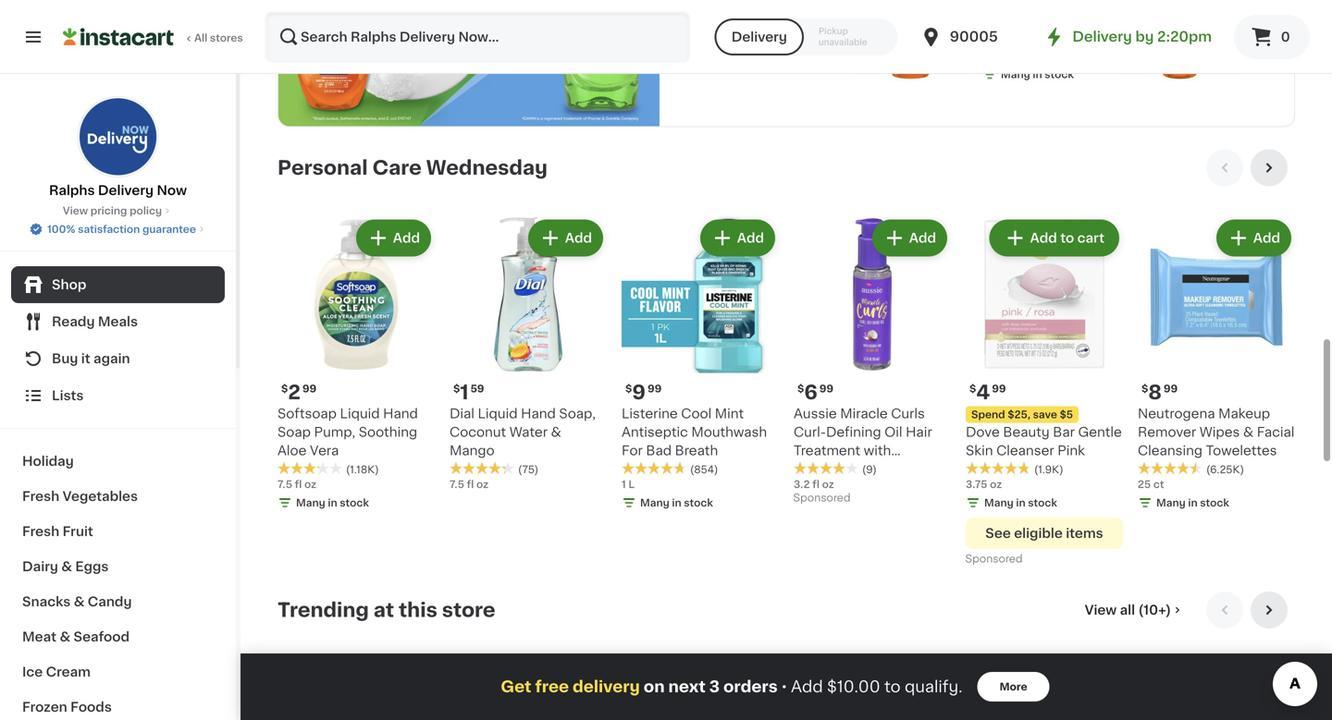 Task type: describe. For each thing, give the bounding box(es) containing it.
ct
[[1154, 480, 1164, 490]]

$ 6 99
[[798, 383, 834, 402]]

99 for 8
[[1164, 384, 1178, 394]]

3.2
[[794, 480, 810, 490]]

$ for 6
[[798, 384, 804, 394]]

with
[[864, 444, 891, 457]]

$5
[[1060, 410, 1073, 420]]

$ for 9
[[625, 384, 632, 394]]

qualify.
[[905, 680, 963, 695]]

cleanser
[[997, 444, 1054, 457]]

remover
[[1138, 426, 1196, 439]]

100% satisfaction guarantee button
[[29, 218, 207, 237]]

dial liquid hand soap, coconut water & mango
[[450, 407, 596, 457]]

3.2 fl oz
[[794, 480, 834, 490]]

ready meals button
[[11, 303, 225, 340]]

spend $25, save $5
[[971, 410, 1073, 420]]

oz down 0
[[1286, 51, 1298, 61]]

$ for 2
[[281, 384, 288, 394]]

6
[[804, 383, 818, 402]]

dial
[[450, 407, 475, 420]]

1 vertical spatial all
[[703, 58, 716, 68]]

delivery button
[[715, 19, 804, 56]]

$25,
[[1008, 410, 1031, 420]]

100% satisfaction guarantee
[[47, 224, 196, 235]]

l
[[629, 480, 635, 490]]

beauty
[[1003, 426, 1050, 439]]

(10+)
[[1138, 604, 1171, 617]]

7.5 fl oz for 1
[[450, 480, 489, 490]]

99 for 9
[[648, 384, 662, 394]]

in for 9
[[672, 498, 682, 508]]

shop link
[[11, 266, 225, 303]]

product group containing 4
[[966, 216, 1123, 570]]

care
[[372, 158, 422, 177]]

fl for 1
[[467, 480, 474, 490]]

eligible
[[1014, 527, 1063, 540]]

vegetables
[[63, 490, 138, 503]]

100%
[[47, 224, 75, 235]]

fresh vegetables link
[[11, 479, 225, 514]]

dove beauty bar gentle skin cleanser pink
[[966, 426, 1122, 457]]

0 horizontal spatial all
[[194, 33, 207, 43]]

product group containing 1
[[450, 216, 607, 492]]

to inside treatment tracker modal 'dialog'
[[884, 680, 901, 695]]

curls
[[891, 407, 925, 420]]

many in stock for spend $25, save $5
[[984, 498, 1057, 508]]

ready meals
[[52, 316, 138, 328]]

antiseptic
[[622, 426, 688, 439]]

buy it again
[[52, 353, 130, 365]]

in for 8
[[1188, 498, 1198, 508]]

all stores link
[[63, 11, 244, 63]]

hair
[[906, 426, 932, 439]]

mouthwash
[[692, 426, 767, 439]]

delivery
[[573, 680, 640, 695]]

32.5
[[1251, 51, 1274, 61]]

pump,
[[314, 426, 355, 439]]

9
[[632, 383, 646, 402]]

99 for 2
[[302, 384, 317, 394]]

99 for 6
[[820, 384, 834, 394]]

Search field
[[266, 13, 689, 61]]

breath
[[675, 444, 718, 457]]

see eligible items button
[[966, 518, 1123, 549]]

7.5 for 2
[[278, 480, 292, 490]]

mint
[[715, 407, 744, 420]]

delivery inside ralphs delivery now link
[[98, 184, 154, 197]]

ready
[[52, 316, 95, 328]]

ice cream
[[22, 666, 91, 679]]

view all (10+)
[[1085, 604, 1171, 617]]

2
[[288, 383, 301, 402]]

many in stock for 9
[[640, 498, 713, 508]]

shop
[[52, 278, 86, 291]]

free
[[535, 680, 569, 695]]

meat & seafood
[[22, 631, 130, 644]]

90005
[[950, 30, 998, 43]]

miracle
[[840, 407, 888, 420]]

it
[[81, 353, 90, 365]]

cart
[[1078, 232, 1105, 244]]

add to cart button
[[991, 221, 1118, 255]]

0 horizontal spatial sponsored badge image
[[794, 493, 850, 504]]

1 horizontal spatial sponsored badge image
[[966, 554, 1022, 565]]

product group containing 6
[[794, 216, 951, 509]]

ultra palmolive® antibacterial kills 99% of bacteria* on your dishes and kitchen surfaces vs. dawn® antibacterial does not**. *staph aureus, salmonella enterica, and e. coli 0157:h7 **dawn is a registered trademark of procter & gamble company. image
[[278, 0, 660, 126]]

stock for 8
[[1200, 498, 1230, 508]]

save
[[1033, 410, 1057, 420]]

instacart logo image
[[63, 26, 174, 48]]

snacks
[[22, 596, 71, 609]]

(75)
[[518, 465, 539, 475]]

this
[[399, 601, 437, 620]]

trending
[[278, 601, 369, 620]]

ralphs
[[49, 184, 95, 197]]

jojoba
[[862, 463, 906, 476]]

fl for 2
[[295, 480, 302, 490]]

ralphs delivery now
[[49, 184, 187, 197]]

many for 2
[[296, 498, 325, 508]]

store
[[442, 601, 496, 620]]

delivery for delivery by 2:20pm
[[1073, 30, 1132, 43]]

holiday
[[22, 455, 74, 468]]

many for 8
[[1157, 498, 1186, 508]]

to inside button
[[1060, 232, 1074, 244]]

aussie
[[794, 407, 837, 420]]

soap
[[278, 426, 311, 439]]

59
[[471, 384, 484, 394]]

buy it again link
[[11, 340, 225, 377]]

items
[[1066, 527, 1104, 540]]

3.75 oz
[[966, 480, 1002, 490]]

oz for 1
[[476, 480, 489, 490]]

& for seafood
[[60, 631, 70, 644]]

1 vertical spatial oil
[[909, 463, 927, 476]]

pricing
[[90, 206, 127, 216]]

satisfaction
[[78, 224, 140, 235]]

orders
[[724, 680, 778, 695]]

next
[[668, 680, 706, 695]]

0
[[1281, 31, 1290, 43]]

25
[[1138, 480, 1151, 490]]

$ 4 99
[[970, 383, 1006, 402]]

curl-
[[794, 426, 826, 439]]

& for candy
[[74, 596, 85, 609]]

item carousel region containing personal care wednesday
[[278, 149, 1295, 577]]

see
[[986, 527, 1011, 540]]

$ 1 59
[[453, 383, 484, 402]]

0 vertical spatial oil
[[885, 426, 903, 439]]

foods
[[70, 701, 112, 714]]

ready meals link
[[11, 303, 225, 340]]

more button
[[978, 673, 1050, 702]]

stock for spend $25, save $5
[[1028, 498, 1057, 508]]

fl for 6
[[813, 480, 820, 490]]

pink
[[1058, 444, 1085, 457]]

hand for 1
[[521, 407, 556, 420]]

ice cream link
[[11, 655, 225, 690]]

oz for 6
[[822, 480, 834, 490]]

delivery for delivery
[[732, 31, 787, 43]]

bar
[[1053, 426, 1075, 439]]



Task type: locate. For each thing, give the bounding box(es) containing it.
1 item carousel region from the top
[[278, 149, 1295, 577]]

defining
[[826, 426, 881, 439]]

& for eggs
[[61, 561, 72, 574]]

on
[[644, 680, 665, 695]]

99 inside $ 6 99
[[820, 384, 834, 394]]

fresh down holiday
[[22, 490, 59, 503]]

1 horizontal spatial oil
[[909, 463, 927, 476]]

many
[[1001, 70, 1030, 80], [296, 498, 325, 508], [640, 498, 670, 508], [984, 498, 1014, 508], [1157, 498, 1186, 508]]

None search field
[[265, 11, 691, 63]]

all left stores
[[194, 33, 207, 43]]

0 vertical spatial 1
[[460, 383, 469, 402]]

3 $ from the left
[[625, 384, 632, 394]]

7.5
[[278, 480, 292, 490], [450, 480, 464, 490]]

fl down aloe
[[295, 480, 302, 490]]

by
[[1136, 30, 1154, 43]]

many down bad
[[640, 498, 670, 508]]

coconut
[[450, 426, 506, 439]]

fresh for fresh vegetables
[[22, 490, 59, 503]]

meat
[[22, 631, 56, 644]]

$ up aussie
[[798, 384, 804, 394]]

1 fresh from the top
[[22, 490, 59, 503]]

& inside 'dairy & eggs' link
[[61, 561, 72, 574]]

& inside neutrogena makeup remover wipes & facial cleansing towelettes
[[1243, 426, 1254, 439]]

2 99 from the left
[[648, 384, 662, 394]]

cream
[[46, 666, 91, 679]]

stock for 9
[[684, 498, 713, 508]]

add inside treatment tracker modal 'dialog'
[[791, 680, 823, 695]]

now
[[157, 184, 187, 197]]

$ inside $ 1 59
[[453, 384, 460, 394]]

liquid up pump,
[[340, 407, 380, 420]]

2 item carousel region from the top
[[278, 592, 1295, 721]]

0 horizontal spatial 7.5
[[278, 480, 292, 490]]

service type group
[[715, 19, 898, 56]]

oil down the curls
[[885, 426, 903, 439]]

in for 2
[[328, 498, 337, 508]]

fresh for fresh fruit
[[22, 526, 59, 538]]

1 horizontal spatial liquid
[[478, 407, 518, 420]]

stock down (1.18k)
[[340, 498, 369, 508]]

add
[[393, 232, 420, 244], [565, 232, 592, 244], [737, 232, 764, 244], [909, 232, 936, 244], [1030, 232, 1057, 244], [1253, 232, 1281, 244], [565, 674, 592, 687], [737, 674, 764, 687], [909, 674, 936, 687], [1253, 674, 1281, 687], [791, 680, 823, 695]]

& right meat
[[60, 631, 70, 644]]

cool
[[681, 407, 712, 420]]

stores
[[210, 33, 243, 43]]

liquid for 1
[[478, 407, 518, 420]]

99 right 8
[[1164, 384, 1178, 394]]

neutrogena
[[1138, 407, 1215, 420]]

2 hand from the left
[[521, 407, 556, 420]]

oz right 3.75
[[990, 480, 1002, 490]]

eggs
[[75, 561, 109, 574]]

1 horizontal spatial all
[[703, 58, 716, 68]]

3
[[709, 680, 720, 695]]

add inside button
[[1030, 232, 1057, 244]]

& left eggs
[[61, 561, 72, 574]]

stock down (854)
[[684, 498, 713, 508]]

item carousel region
[[278, 149, 1295, 577], [278, 592, 1295, 721]]

7.5 down aloe
[[278, 480, 292, 490]]

product group containing 9
[[622, 216, 779, 514]]

liquid
[[340, 407, 380, 420], [478, 407, 518, 420]]

item carousel region containing trending at this store
[[278, 592, 1295, 721]]

sponsored badge image down see
[[966, 554, 1022, 565]]

hand for 2
[[383, 407, 418, 420]]

$10.00
[[827, 680, 880, 695]]

many in stock down (854)
[[640, 498, 713, 508]]

all
[[194, 33, 207, 43], [703, 58, 716, 68]]

fl right 3.2
[[813, 480, 820, 490]]

hand up soothing
[[383, 407, 418, 420]]

$ 9 99
[[625, 383, 662, 402]]

3 99 from the left
[[820, 384, 834, 394]]

liquid up coconut at bottom left
[[478, 407, 518, 420]]

0 horizontal spatial delivery
[[98, 184, 154, 197]]

dairy & eggs link
[[11, 550, 225, 585]]

delivery
[[1073, 30, 1132, 43], [732, 31, 787, 43], [98, 184, 154, 197]]

1 horizontal spatial to
[[1060, 232, 1074, 244]]

1 vertical spatial item carousel region
[[278, 592, 1295, 721]]

liquid inside "dial liquid hand soap, coconut water & mango"
[[478, 407, 518, 420]]

99 right 9
[[648, 384, 662, 394]]

0 horizontal spatial hand
[[383, 407, 418, 420]]

1 7.5 from the left
[[278, 480, 292, 490]]

frozen
[[22, 701, 67, 714]]

get
[[501, 680, 532, 695]]

sponsored badge image down 3.2 fl oz
[[794, 493, 850, 504]]

all down nsored in the right of the page
[[703, 58, 716, 68]]

stock down "(314)"
[[1045, 70, 1074, 80]]

sponsored badge image
[[794, 493, 850, 504], [966, 554, 1022, 565]]

stock up see eligible items button
[[1028, 498, 1057, 508]]

oil right jojoba
[[909, 463, 927, 476]]

1 horizontal spatial view
[[675, 58, 701, 68]]

0 vertical spatial item carousel region
[[278, 149, 1295, 577]]

oz down mango
[[476, 480, 489, 490]]

liquid for 2
[[340, 407, 380, 420]]

spo
[[675, 21, 696, 31]]

add button
[[358, 221, 429, 255], [530, 221, 601, 255], [702, 221, 773, 255], [874, 221, 946, 255], [1218, 221, 1290, 255], [530, 664, 601, 697], [702, 664, 773, 697], [874, 664, 946, 697], [1218, 664, 1290, 697]]

view for view all
[[675, 58, 701, 68]]

1 99 from the left
[[302, 384, 317, 394]]

many in stock down "(314)"
[[1001, 70, 1074, 80]]

3.75
[[966, 480, 988, 490]]

4 99 from the left
[[992, 384, 1006, 394]]

policy
[[130, 206, 162, 216]]

$ for 8
[[1142, 384, 1149, 394]]

7.5 down mango
[[450, 480, 464, 490]]

many down 3.75 oz
[[984, 498, 1014, 508]]

neutrogena makeup remover wipes & facial cleansing towelettes
[[1138, 407, 1295, 457]]

2 horizontal spatial view
[[1085, 604, 1117, 617]]

2 7.5 fl oz from the left
[[450, 480, 489, 490]]

99 inside $ 2 99
[[302, 384, 317, 394]]

1 left 59
[[460, 383, 469, 402]]

99 for 4
[[992, 384, 1006, 394]]

more
[[1000, 682, 1028, 693]]

many for spend $25, save $5
[[984, 498, 1014, 508]]

1 $ from the left
[[281, 384, 288, 394]]

1 vertical spatial to
[[884, 680, 901, 695]]

to right "$10.00"
[[884, 680, 901, 695]]

mango
[[450, 444, 495, 457]]

1 horizontal spatial 7.5 fl oz
[[450, 480, 489, 490]]

ice
[[22, 666, 43, 679]]

at
[[374, 601, 394, 620]]

view for view all (10+)
[[1085, 604, 1117, 617]]

makeup
[[1219, 407, 1270, 420]]

2 liquid from the left
[[478, 407, 518, 420]]

& inside "dial liquid hand soap, coconut water & mango"
[[551, 426, 561, 439]]

0 horizontal spatial view
[[63, 206, 88, 216]]

vera
[[310, 444, 339, 457]]

99 right 4
[[992, 384, 1006, 394]]

& right water
[[551, 426, 561, 439]]

oz down the vera
[[304, 480, 317, 490]]

99 inside $ 4 99
[[992, 384, 1006, 394]]

bad
[[646, 444, 672, 457]]

in for spend $25, save $5
[[1016, 498, 1026, 508]]

$ 2 99
[[281, 383, 317, 402]]

0 horizontal spatial to
[[884, 680, 901, 695]]

2 vertical spatial view
[[1085, 604, 1117, 617]]

lists
[[52, 390, 84, 402]]

treatment
[[794, 444, 861, 457]]

1 horizontal spatial 7.5
[[450, 480, 464, 490]]

many in stock down (1.18k)
[[296, 498, 369, 508]]

$ for 1
[[453, 384, 460, 394]]

0 horizontal spatial 7.5 fl oz
[[278, 480, 317, 490]]

aussie miracle curls curl-defining oil hair treatment with australian jojoba oil
[[794, 407, 932, 476]]

liquid inside softsoap liquid hand soap pump, soothing aloe vera
[[340, 407, 380, 420]]

view all
[[675, 58, 716, 68]]

& inside snacks & candy "link"
[[74, 596, 85, 609]]

see eligible items
[[986, 527, 1104, 540]]

many in stock for 2
[[296, 498, 369, 508]]

to left cart
[[1060, 232, 1074, 244]]

dairy
[[22, 561, 58, 574]]

99 inside $ 8 99
[[1164, 384, 1178, 394]]

0 vertical spatial view
[[675, 58, 701, 68]]

view left all
[[1085, 604, 1117, 617]]

oz for 2
[[304, 480, 317, 490]]

fl right 32.5
[[1276, 51, 1283, 61]]

view down spo
[[675, 58, 701, 68]]

0 vertical spatial fresh
[[22, 490, 59, 503]]

view all (10+) button
[[1078, 592, 1192, 629]]

$ up softsoap
[[281, 384, 288, 394]]

7.5 fl oz down aloe
[[278, 480, 317, 490]]

in
[[1033, 70, 1042, 80], [328, 498, 337, 508], [672, 498, 682, 508], [1016, 498, 1026, 508], [1188, 498, 1198, 508]]

6 $ from the left
[[1142, 384, 1149, 394]]

product group containing 2
[[278, 216, 435, 514]]

& left candy
[[74, 596, 85, 609]]

treatment tracker modal dialog
[[241, 654, 1332, 721]]

99 right 2
[[302, 384, 317, 394]]

1 horizontal spatial hand
[[521, 407, 556, 420]]

fresh up dairy in the bottom left of the page
[[22, 526, 59, 538]]

snacks & candy
[[22, 596, 132, 609]]

7.5 fl oz down mango
[[450, 480, 489, 490]]

0 vertical spatial all
[[194, 33, 207, 43]]

dove
[[966, 426, 1000, 439]]

$ inside $ 6 99
[[798, 384, 804, 394]]

many in stock up eligible
[[984, 498, 1057, 508]]

1 liquid from the left
[[340, 407, 380, 420]]

$ up listerine
[[625, 384, 632, 394]]

$ for 4
[[970, 384, 976, 394]]

0 vertical spatial to
[[1060, 232, 1074, 244]]

1 horizontal spatial 1
[[622, 480, 626, 490]]

1 vertical spatial view
[[63, 206, 88, 216]]

delivery inside button
[[732, 31, 787, 43]]

5 $ from the left
[[970, 384, 976, 394]]

view pricing policy
[[63, 206, 162, 216]]

1 left l
[[622, 480, 626, 490]]

$ inside $ 2 99
[[281, 384, 288, 394]]

frozen foods
[[22, 701, 112, 714]]

cleansing
[[1138, 444, 1203, 457]]

many down 90005 popup button
[[1001, 70, 1030, 80]]

delivery inside delivery by 2:20pm link
[[1073, 30, 1132, 43]]

0 horizontal spatial 1
[[460, 383, 469, 402]]

$ left 59
[[453, 384, 460, 394]]

2 fresh from the top
[[22, 526, 59, 538]]

dairy & eggs
[[22, 561, 109, 574]]

$ inside the '$ 9 99'
[[625, 384, 632, 394]]

2 horizontal spatial delivery
[[1073, 30, 1132, 43]]

2 $ from the left
[[453, 384, 460, 394]]

many for 9
[[640, 498, 670, 508]]

1 vertical spatial sponsored badge image
[[966, 554, 1022, 565]]

1 7.5 fl oz from the left
[[278, 480, 317, 490]]

& down makeup
[[1243, 426, 1254, 439]]

many in stock
[[1001, 70, 1074, 80], [296, 498, 369, 508], [640, 498, 713, 508], [984, 498, 1057, 508], [1157, 498, 1230, 508]]

view inside popup button
[[1085, 604, 1117, 617]]

fruit
[[63, 526, 93, 538]]

hand inside softsoap liquid hand soap pump, soothing aloe vera
[[383, 407, 418, 420]]

99 right 6
[[820, 384, 834, 394]]

4 $ from the left
[[798, 384, 804, 394]]

5 99 from the left
[[1164, 384, 1178, 394]]

many in stock for 8
[[1157, 498, 1230, 508]]

2 7.5 from the left
[[450, 480, 464, 490]]

90005 button
[[920, 11, 1031, 63]]

wipes
[[1200, 426, 1240, 439]]

$ up neutrogena
[[1142, 384, 1149, 394]]

99
[[302, 384, 317, 394], [648, 384, 662, 394], [820, 384, 834, 394], [992, 384, 1006, 394], [1164, 384, 1178, 394]]

product group
[[278, 216, 435, 514], [450, 216, 607, 492], [622, 216, 779, 514], [794, 216, 951, 509], [966, 216, 1123, 570], [1138, 216, 1295, 514], [450, 659, 607, 721], [622, 659, 779, 721], [794, 659, 951, 721], [966, 659, 1123, 721], [1138, 659, 1295, 721]]

all
[[1120, 604, 1135, 617]]

$ inside $ 8 99
[[1142, 384, 1149, 394]]

aloe
[[278, 444, 307, 457]]

7.5 fl oz for 2
[[278, 480, 317, 490]]

hand up water
[[521, 407, 556, 420]]

get free delivery on next 3 orders • add $10.00 to qualify.
[[501, 680, 963, 695]]

0 horizontal spatial oil
[[885, 426, 903, 439]]

many down the vera
[[296, 498, 325, 508]]

★★★★★
[[983, 34, 1047, 47], [983, 34, 1047, 47], [1251, 34, 1316, 47], [1251, 34, 1316, 47], [278, 462, 342, 475], [278, 462, 342, 475], [450, 462, 514, 475], [450, 462, 514, 475], [622, 462, 687, 475], [622, 462, 687, 475], [794, 462, 859, 475], [794, 462, 859, 475], [966, 462, 1031, 475], [966, 462, 1031, 475], [1138, 462, 1203, 475], [1138, 462, 1203, 475]]

hand inside "dial liquid hand soap, coconut water & mango"
[[521, 407, 556, 420]]

0 vertical spatial sponsored badge image
[[794, 493, 850, 504]]

product group containing 8
[[1138, 216, 1295, 514]]

lists link
[[11, 377, 225, 415]]

1 vertical spatial fresh
[[22, 526, 59, 538]]

1 hand from the left
[[383, 407, 418, 420]]

stock for 2
[[340, 498, 369, 508]]

&
[[551, 426, 561, 439], [1243, 426, 1254, 439], [61, 561, 72, 574], [74, 596, 85, 609], [60, 631, 70, 644]]

ralphs delivery now logo image
[[77, 96, 159, 178]]

$ up spend
[[970, 384, 976, 394]]

1 horizontal spatial delivery
[[732, 31, 787, 43]]

view for view pricing policy
[[63, 206, 88, 216]]

towelettes
[[1206, 444, 1277, 457]]

meat & seafood link
[[11, 620, 225, 655]]

2:20pm
[[1157, 30, 1212, 43]]

many down ct
[[1157, 498, 1186, 508]]

$ inside $ 4 99
[[970, 384, 976, 394]]

fl down mango
[[467, 480, 474, 490]]

(1.9k)
[[1034, 465, 1064, 475]]

1 vertical spatial 1
[[622, 480, 626, 490]]

many in stock down ct
[[1157, 498, 1230, 508]]

view down ralphs
[[63, 206, 88, 216]]

7.5 for 1
[[450, 480, 464, 490]]

0 horizontal spatial liquid
[[340, 407, 380, 420]]

99 inside the '$ 9 99'
[[648, 384, 662, 394]]

oz down the australian
[[822, 480, 834, 490]]

stock down (6.25k)
[[1200, 498, 1230, 508]]

& inside meat & seafood link
[[60, 631, 70, 644]]

(1.18k)
[[346, 465, 379, 475]]



Task type: vqa. For each thing, say whether or not it's contained in the screenshot.
7.5
yes



